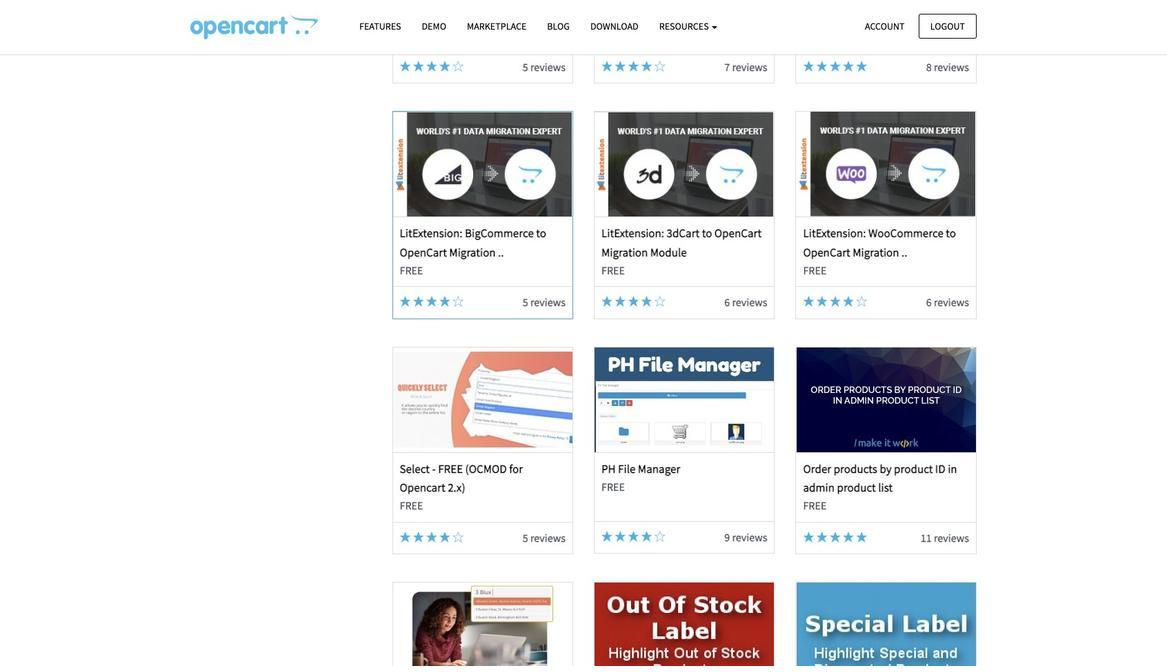 Task type: locate. For each thing, give the bounding box(es) containing it.
1 6 from the left
[[725, 296, 730, 309]]

blog
[[547, 20, 570, 32]]

0 horizontal spatial ..
[[498, 245, 504, 260]]

to
[[510, 0, 520, 5], [734, 0, 744, 5], [918, 0, 928, 5], [536, 226, 546, 241], [702, 226, 712, 241], [946, 226, 956, 241]]

by
[[880, 462, 892, 477]]

1 horizontal spatial 6
[[927, 296, 932, 309]]

6
[[725, 296, 730, 309], [927, 296, 932, 309]]

mod.. inside litextension: volusion to opencart migration mod.. free
[[498, 9, 525, 24]]

star light o image for litextension: 3dcart to opencart migration module
[[655, 296, 666, 307]]

migration inside litextension: bigcommerce to opencart migration .. free
[[449, 245, 496, 260]]

other extensions image
[[190, 14, 318, 39]]

..
[[498, 245, 504, 260], [902, 245, 908, 260]]

reviews for litextension: bigcommerce to opencart migration ..
[[531, 296, 566, 309]]

1 horizontal spatial 6 reviews
[[927, 296, 969, 309]]

reviews for order products by product id in admin product list
[[934, 531, 969, 545]]

.. for woocommerce
[[902, 245, 908, 260]]

5 reviews for select - free (ocmod for opencart 2.x)
[[523, 531, 566, 545]]

3 5 from the top
[[523, 531, 528, 545]]

litextension: bigcommerce to opencart migration .. free
[[400, 226, 546, 277]]

volusion
[[465, 0, 507, 5]]

to inside 'litextension: woocommerce to opencart migration .. free'
[[946, 226, 956, 241]]

opencart inside the litextension: 3dcart to opencart migration module free
[[715, 226, 762, 241]]

features link
[[349, 14, 412, 39]]

opencart for litextension: oscommerce to opencart migration m..
[[602, 9, 649, 24]]

account link
[[854, 13, 917, 39]]

1 mod.. from the left
[[498, 9, 525, 24]]

to inside litextension: opencart to opencart migration mod..
[[918, 0, 928, 5]]

litextension: oscommerce to opencart migration m.. link
[[602, 0, 744, 24]]

free inside ph file manager free
[[602, 480, 625, 494]]

-
[[432, 462, 436, 477]]

to for volusion
[[510, 0, 520, 5]]

1 vertical spatial 5
[[523, 296, 528, 309]]

migration inside the litextension: 3dcart to opencart migration module free
[[602, 245, 648, 260]]

.. down woocommerce
[[902, 245, 908, 260]]

reviews for litextension: woocommerce to opencart migration ..
[[934, 296, 969, 309]]

2 vertical spatial 5
[[523, 531, 528, 545]]

logout
[[931, 20, 965, 32]]

1 6 reviews from the left
[[725, 296, 768, 309]]

1 vertical spatial 5 reviews
[[523, 296, 566, 309]]

to right 3dcart
[[702, 226, 712, 241]]

star light o image
[[453, 61, 464, 72], [655, 61, 666, 72], [453, 296, 464, 307], [655, 296, 666, 307], [856, 296, 868, 307], [655, 531, 666, 542], [453, 532, 464, 543]]

order products by product id in admin product list link
[[803, 462, 957, 495]]

free inside the litextension: 3dcart to opencart migration module free
[[602, 263, 625, 277]]

2 5 reviews from the top
[[523, 296, 566, 309]]

logout link
[[919, 13, 977, 39]]

to inside the litextension: 3dcart to opencart migration module free
[[702, 226, 712, 241]]

litextension: inside litextension: opencart to opencart migration mod..
[[803, 0, 866, 5]]

mod.. left logout
[[902, 9, 929, 24]]

2 6 from the left
[[927, 296, 932, 309]]

to right oscommerce
[[734, 0, 744, 5]]

litextension: inside the litextension: 3dcart to opencart migration module free
[[602, 226, 665, 241]]

free
[[400, 28, 423, 41], [602, 28, 625, 41], [400, 263, 423, 277], [602, 263, 625, 277], [803, 263, 827, 277], [438, 462, 463, 477], [602, 480, 625, 494], [400, 499, 423, 513], [803, 499, 827, 513]]

star light image
[[400, 61, 411, 72], [602, 61, 613, 72], [641, 61, 652, 72], [830, 61, 841, 72], [843, 61, 854, 72], [400, 296, 411, 307], [413, 296, 424, 307], [440, 296, 451, 307], [602, 296, 613, 307], [615, 296, 626, 307], [641, 296, 652, 307], [817, 296, 828, 307], [615, 531, 626, 542], [641, 531, 652, 542], [803, 532, 815, 543]]

star light o image down ph file manager free
[[655, 531, 666, 542]]

to for woocommerce
[[946, 226, 956, 241]]

1 horizontal spatial ..
[[902, 245, 908, 260]]

product
[[894, 462, 933, 477], [837, 480, 876, 495]]

mod.. inside litextension: opencart to opencart migration mod..
[[902, 9, 929, 24]]

litextension: woocommerce to opencart migration .. free
[[803, 226, 956, 277]]

oscommerce
[[667, 0, 731, 5]]

star light o image down litextension: oscommerce to opencart migration m.. free
[[655, 61, 666, 72]]

2 6 reviews from the left
[[927, 296, 969, 309]]

to for bigcommerce
[[536, 226, 546, 241]]

download link
[[580, 14, 649, 39]]

11 reviews
[[921, 531, 969, 545]]

opencart inside 'litextension: woocommerce to opencart migration .. free'
[[803, 245, 851, 260]]

1 vertical spatial product
[[837, 480, 876, 495]]

litextension: inside litextension: volusion to opencart migration mod.. free
[[400, 0, 463, 5]]

to inside litextension: volusion to opencart migration mod.. free
[[510, 0, 520, 5]]

.. down bigcommerce
[[498, 245, 504, 260]]

resources
[[659, 20, 711, 32]]

opencart
[[869, 0, 916, 5], [400, 9, 447, 24], [602, 9, 649, 24], [803, 9, 851, 24], [715, 226, 762, 241], [400, 245, 447, 260], [803, 245, 851, 260]]

star light o image down module
[[655, 296, 666, 307]]

opencart inside litextension: oscommerce to opencart migration m.. free
[[602, 9, 649, 24]]

opencart inside litextension: bigcommerce to opencart migration .. free
[[400, 245, 447, 260]]

mod.. for opencart
[[902, 9, 929, 24]]

free inside litextension: bigcommerce to opencart migration .. free
[[400, 263, 423, 277]]

litextension: for litextension: bigcommerce to opencart migration .. free
[[400, 226, 463, 241]]

ph file manager free
[[602, 462, 681, 494]]

.. for bigcommerce
[[498, 245, 504, 260]]

litextension: inside litextension: oscommerce to opencart migration m.. free
[[602, 0, 665, 5]]

manager
[[638, 462, 681, 477]]

star light o image for ph file manager
[[655, 531, 666, 542]]

litextension: inside litextension: bigcommerce to opencart migration .. free
[[400, 226, 463, 241]]

account
[[865, 20, 905, 32]]

2 vertical spatial 5 reviews
[[523, 531, 566, 545]]

star light o image down litextension: volusion to opencart migration mod.. free
[[453, 61, 464, 72]]

for
[[509, 462, 523, 477]]

opencart inside litextension: volusion to opencart migration mod.. free
[[400, 9, 447, 24]]

1 5 reviews from the top
[[523, 60, 566, 74]]

0 vertical spatial 5
[[523, 60, 528, 74]]

litextension: 3dcart to opencart migration module link
[[602, 226, 762, 260]]

1 .. from the left
[[498, 245, 504, 260]]

free inside 'litextension: woocommerce to opencart migration .. free'
[[803, 263, 827, 277]]

2 .. from the left
[[902, 245, 908, 260]]

star light o image down 2.x)
[[453, 532, 464, 543]]

2.x)
[[448, 480, 465, 495]]

to for 3dcart
[[702, 226, 712, 241]]

in
[[948, 462, 957, 477]]

litextension: opencart to opencart migration mod..
[[803, 0, 929, 24]]

1 horizontal spatial product
[[894, 462, 933, 477]]

product left id
[[894, 462, 933, 477]]

3 5 reviews from the top
[[523, 531, 566, 545]]

migration
[[449, 9, 496, 24], [651, 9, 698, 24], [853, 9, 900, 24], [449, 245, 496, 260], [602, 245, 648, 260], [853, 245, 900, 260]]

litextension: opencart to opencart migration mod.. link
[[803, 0, 929, 24]]

mod.. down volusion
[[498, 9, 525, 24]]

migration inside litextension: opencart to opencart migration mod..
[[853, 9, 900, 24]]

to right bigcommerce
[[536, 226, 546, 241]]

opencart for litextension: bigcommerce to opencart migration ..
[[400, 245, 447, 260]]

star light o image down litextension: bigcommerce to opencart migration .. free
[[453, 296, 464, 307]]

litextension: inside 'litextension: woocommerce to opencart migration .. free'
[[803, 226, 866, 241]]

5 reviews
[[523, 60, 566, 74], [523, 296, 566, 309], [523, 531, 566, 545]]

to right volusion
[[510, 0, 520, 5]]

free inside order products by product id in admin product list free
[[803, 499, 827, 513]]

star light image
[[413, 61, 424, 72], [426, 61, 437, 72], [440, 61, 451, 72], [615, 61, 626, 72], [628, 61, 639, 72], [803, 61, 815, 72], [817, 61, 828, 72], [856, 61, 868, 72], [426, 296, 437, 307], [628, 296, 639, 307], [803, 296, 815, 307], [830, 296, 841, 307], [843, 296, 854, 307], [602, 531, 613, 542], [628, 531, 639, 542], [400, 532, 411, 543], [413, 532, 424, 543], [426, 532, 437, 543], [440, 532, 451, 543], [817, 532, 828, 543], [830, 532, 841, 543], [843, 532, 854, 543], [856, 532, 868, 543]]

to right woocommerce
[[946, 226, 956, 241]]

0 horizontal spatial mod..
[[498, 9, 525, 24]]

.. inside 'litextension: woocommerce to opencart migration .. free'
[[902, 245, 908, 260]]

reviews
[[531, 60, 566, 74], [732, 60, 768, 74], [934, 60, 969, 74], [531, 296, 566, 309], [732, 296, 768, 309], [934, 296, 969, 309], [732, 531, 768, 544], [531, 531, 566, 545], [934, 531, 969, 545]]

litextension:
[[400, 0, 463, 5], [602, 0, 665, 5], [803, 0, 866, 5], [400, 226, 463, 241], [602, 226, 665, 241], [803, 226, 866, 241]]

litextension: volusion to opencart migration mod.. free
[[400, 0, 525, 41]]

order products by product id in admin product list image
[[797, 348, 976, 453]]

product down products
[[837, 480, 876, 495]]

9 reviews
[[725, 531, 768, 544]]

to up "logout" link
[[918, 0, 928, 5]]

litextension: 3dcart to opencart migration module free
[[602, 226, 762, 277]]

2 mod.. from the left
[[902, 9, 929, 24]]

mod..
[[498, 9, 525, 24], [902, 9, 929, 24]]

5 reviews for litextension: bigcommerce to opencart migration ..
[[523, 296, 566, 309]]

star light o image down 'litextension: woocommerce to opencart migration .. free'
[[856, 296, 868, 307]]

to inside litextension: bigcommerce to opencart migration .. free
[[536, 226, 546, 241]]

migration inside 'litextension: woocommerce to opencart migration .. free'
[[853, 245, 900, 260]]

select - free (ocmod for opencart 2.x) image
[[393, 348, 573, 453]]

order products by product id in admin product list free
[[803, 462, 957, 513]]

opencart for litextension: volusion to opencart migration mod..
[[400, 9, 447, 24]]

2 5 from the top
[[523, 296, 528, 309]]

.. inside litextension: bigcommerce to opencart migration .. free
[[498, 245, 504, 260]]

0 horizontal spatial 6 reviews
[[725, 296, 768, 309]]

fetchify image
[[393, 583, 573, 667]]

reviews for select - free (ocmod for opencart 2.x)
[[531, 531, 566, 545]]

migration for oscommerce
[[651, 9, 698, 24]]

to inside litextension: oscommerce to opencart migration m.. free
[[734, 0, 744, 5]]

migration inside litextension: volusion to opencart migration mod.. free
[[449, 9, 496, 24]]

0 vertical spatial 5 reviews
[[523, 60, 566, 74]]

migration inside litextension: oscommerce to opencart migration m.. free
[[651, 9, 698, 24]]

5
[[523, 60, 528, 74], [523, 296, 528, 309], [523, 531, 528, 545]]

1 horizontal spatial mod..
[[902, 9, 929, 24]]

0 horizontal spatial 6
[[725, 296, 730, 309]]

6 reviews
[[725, 296, 768, 309], [927, 296, 969, 309]]



Task type: vqa. For each thing, say whether or not it's contained in the screenshot.
3.0.1.2,
no



Task type: describe. For each thing, give the bounding box(es) containing it.
download
[[591, 20, 639, 32]]

litextension: woocommerce to opencart migration .. link
[[803, 226, 956, 260]]

select - free (ocmod for opencart 2.x) link
[[400, 462, 523, 495]]

0 horizontal spatial product
[[837, 480, 876, 495]]

6 for litextension: 3dcart to opencart migration module
[[725, 296, 730, 309]]

woocommerce
[[869, 226, 944, 241]]

resources link
[[649, 14, 728, 39]]

0 vertical spatial product
[[894, 462, 933, 477]]

migration for bigcommerce
[[449, 245, 496, 260]]

6 reviews for litextension: woocommerce to opencart migration ..
[[927, 296, 969, 309]]

select - free (ocmod for opencart 2.x) free
[[400, 462, 523, 513]]

to for oscommerce
[[734, 0, 744, 5]]

bigcommerce
[[465, 226, 534, 241]]

litextension: volusion to opencart migration mod.. link
[[400, 0, 525, 24]]

litextension: bigcommerce to opencart migration .. image
[[393, 112, 573, 217]]

demo link
[[412, 14, 457, 39]]

order
[[803, 462, 832, 477]]

1 5 from the top
[[523, 60, 528, 74]]

litextension: for litextension: volusion to opencart migration mod.. free
[[400, 0, 463, 5]]

to for opencart
[[918, 0, 928, 5]]

out of stock label image
[[595, 583, 774, 667]]

8
[[927, 60, 932, 74]]

11
[[921, 531, 932, 545]]

star light o image for litextension: bigcommerce to opencart migration ..
[[453, 296, 464, 307]]

mod.. for volusion
[[498, 9, 525, 24]]

reviews for litextension: 3dcart to opencart migration module
[[732, 296, 768, 309]]

select
[[400, 462, 430, 477]]

free inside litextension: volusion to opencart migration mod.. free
[[400, 28, 423, 41]]

opencart for litextension: 3dcart to opencart migration module
[[715, 226, 762, 241]]

ph file manager image
[[595, 348, 774, 453]]

litextension: for litextension: oscommerce to opencart migration m.. free
[[602, 0, 665, 5]]

demo
[[422, 20, 446, 32]]

litextension: oscommerce to opencart migration m.. free
[[602, 0, 744, 41]]

litextension: for litextension: 3dcart to opencart migration module free
[[602, 226, 665, 241]]

litextension: woocommerce to opencart migration .. image
[[797, 112, 976, 217]]

marketplace
[[467, 20, 527, 32]]

reviews for ph file manager
[[732, 531, 768, 544]]

opencart
[[400, 480, 446, 495]]

litextension: bigcommerce to opencart migration .. link
[[400, 226, 546, 260]]

8 reviews
[[927, 60, 969, 74]]

blog link
[[537, 14, 580, 39]]

6 for litextension: woocommerce to opencart migration ..
[[927, 296, 932, 309]]

migration for volusion
[[449, 9, 496, 24]]

litextension: 3dcart to opencart migration module image
[[595, 112, 774, 217]]

9
[[725, 531, 730, 544]]

star light o image for select - free (ocmod for opencart 2.x)
[[453, 532, 464, 543]]

opencart for litextension: woocommerce to opencart migration ..
[[803, 245, 851, 260]]

litextension: for litextension: opencart to opencart migration mod..
[[803, 0, 866, 5]]

migration for 3dcart
[[602, 245, 648, 260]]

list
[[879, 480, 893, 495]]

migration for opencart
[[853, 9, 900, 24]]

file
[[618, 462, 636, 477]]

ph file manager link
[[602, 462, 681, 477]]

admin
[[803, 480, 835, 495]]

7 reviews
[[725, 60, 768, 74]]

free inside litextension: oscommerce to opencart migration m.. free
[[602, 28, 625, 41]]

special label image
[[797, 583, 976, 667]]

3dcart
[[667, 226, 700, 241]]

6 reviews for litextension: 3dcart to opencart migration module
[[725, 296, 768, 309]]

5 for litextension: bigcommerce to opencart migration ..
[[523, 296, 528, 309]]

litextension: for litextension: woocommerce to opencart migration .. free
[[803, 226, 866, 241]]

7
[[725, 60, 730, 74]]

ph
[[602, 462, 616, 477]]

id
[[936, 462, 946, 477]]

products
[[834, 462, 878, 477]]

features
[[359, 20, 401, 32]]

module
[[651, 245, 687, 260]]

migration for woocommerce
[[853, 245, 900, 260]]

star light o image for litextension: woocommerce to opencart migration ..
[[856, 296, 868, 307]]

5 for select - free (ocmod for opencart 2.x)
[[523, 531, 528, 545]]

marketplace link
[[457, 14, 537, 39]]

(ocmod
[[465, 462, 507, 477]]

m..
[[700, 9, 714, 24]]



